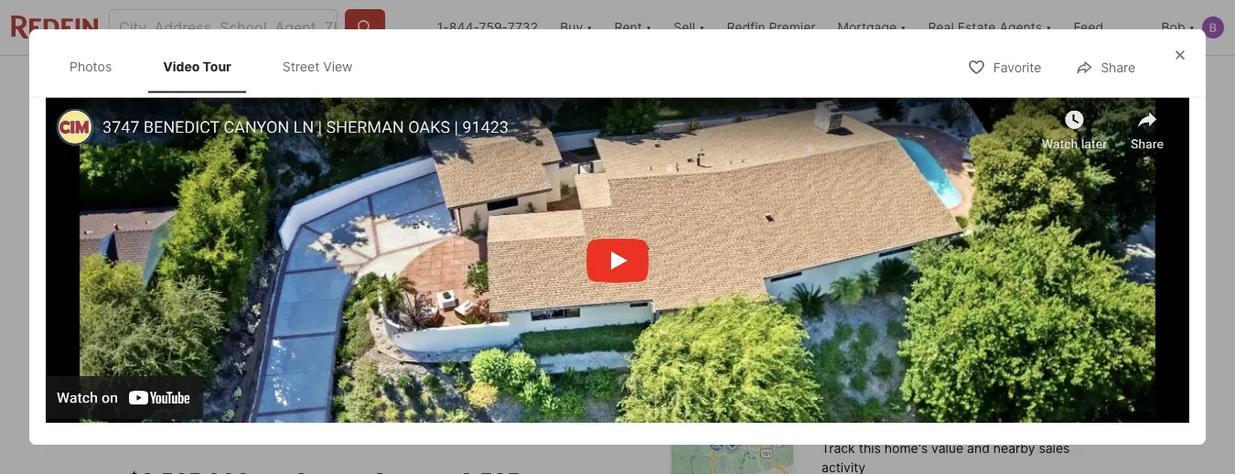 Task type: describe. For each thing, give the bounding box(es) containing it.
7732
[[508, 20, 538, 35]]

1 horizontal spatial share
[[1101, 60, 1136, 75]]

video tour tab
[[148, 44, 246, 89]]

is
[[822, 390, 840, 416]]

home's
[[885, 440, 928, 456]]

this for your
[[845, 390, 884, 416]]

759-
[[479, 20, 508, 35]]

canyon
[[234, 426, 289, 443]]

overview tab
[[238, 59, 328, 103]]

1 vertical spatial 6,
[[239, 392, 250, 407]]

City, Address, School, Agent, ZIP search field
[[109, 9, 338, 46]]

street view inside tab
[[283, 59, 353, 74]]

street inside tab
[[283, 59, 320, 74]]

your
[[889, 390, 935, 416]]

sold oct 6, 2023 link
[[127, 107, 614, 372]]

feed
[[1074, 20, 1104, 35]]

ln
[[292, 426, 310, 443]]

property
[[343, 73, 396, 89]]

0 horizontal spatial share
[[1058, 73, 1093, 88]]

3 tab from the left
[[694, 59, 772, 103]]

facts
[[962, 73, 994, 88]]

video tour
[[163, 59, 231, 74]]

view inside tab
[[323, 59, 353, 74]]

1 , from the left
[[310, 426, 314, 443]]

1-844-759-7732 link
[[437, 20, 538, 35]]

edit facts button
[[894, 61, 1010, 98]]

sold link
[[144, 392, 178, 407]]

track this home's value and nearby sales activity
[[822, 440, 1070, 474]]

on
[[185, 392, 205, 407]]

sold for sold oct 6, 2023
[[149, 127, 179, 140]]

sherman
[[318, 426, 379, 443]]

property details tab
[[328, 59, 455, 103]]

dialog containing photos
[[29, 29, 1206, 445]]

2 3747 benedict canyon ln, sherman oaks, ca 91423 image from the left
[[621, 107, 861, 368]]

2 tab from the left
[[590, 59, 694, 103]]

0 vertical spatial 2023
[[221, 127, 250, 140]]

91423
[[451, 426, 495, 443]]

sold on oct 6, 2023
[[144, 392, 286, 407]]

tab list containing search
[[127, 56, 787, 103]]

redfin premier button
[[716, 0, 827, 55]]

video for video tour
[[163, 59, 200, 74]]

ca
[[427, 426, 447, 443]]

sold oct 6, 2023
[[149, 127, 250, 140]]

tab list containing photos
[[51, 40, 386, 93]]

45
[[1015, 327, 1032, 342]]

1 vertical spatial 2023
[[254, 392, 286, 407]]

view inside button
[[324, 327, 356, 342]]

track
[[822, 440, 856, 456]]



Task type: locate. For each thing, give the bounding box(es) containing it.
video
[[163, 59, 200, 74], [183, 327, 219, 342]]

sold left on
[[144, 392, 178, 407]]

user photo image
[[1203, 16, 1225, 38]]

video left tour at the top
[[163, 59, 200, 74]]

video inside tab
[[163, 59, 200, 74]]

tour
[[203, 59, 231, 74]]

0 vertical spatial sold
[[149, 127, 179, 140]]

6,
[[208, 127, 218, 140], [239, 392, 250, 407]]

2 , from the left
[[418, 426, 422, 443]]

edit facts
[[935, 73, 994, 88]]

premier
[[769, 20, 816, 35]]

street view button
[[242, 317, 371, 353]]

oct
[[182, 127, 206, 140], [208, 392, 236, 407]]

this right is
[[845, 390, 884, 416]]

0 horizontal spatial ,
[[310, 426, 314, 443]]

map entry image
[[672, 390, 794, 474]]

,
[[310, 426, 314, 443], [418, 426, 422, 443]]

1 vertical spatial this
[[859, 440, 881, 456]]

844-
[[449, 20, 479, 35]]

value
[[932, 440, 964, 456]]

6, down search
[[208, 127, 218, 140]]

video for video
[[183, 327, 219, 342]]

1 vertical spatial view
[[324, 327, 356, 342]]

street view
[[283, 59, 353, 74], [283, 327, 356, 342]]

favorite
[[994, 60, 1042, 75]]

3 3747 benedict canyon ln, sherman oaks, ca 91423 image from the left
[[869, 107, 1108, 368]]

nearby
[[994, 440, 1036, 456]]

0 horizontal spatial 6,
[[208, 127, 218, 140]]

1 horizontal spatial oct
[[208, 392, 236, 407]]

tab list
[[51, 40, 386, 93], [127, 56, 787, 103]]

details
[[399, 73, 440, 89]]

search
[[179, 73, 223, 89]]

1 horizontal spatial ,
[[418, 426, 422, 443]]

3747
[[127, 426, 163, 443]]

2023 up canyon
[[254, 392, 286, 407]]

photos
[[70, 59, 112, 74]]

2023 down search
[[221, 127, 250, 140]]

2023
[[221, 127, 250, 140], [254, 392, 286, 407]]

1 horizontal spatial 6,
[[239, 392, 250, 407]]

45 photos button
[[974, 317, 1094, 353]]

1 vertical spatial video
[[183, 327, 219, 342]]

1-844-759-7732
[[437, 20, 538, 35]]

redfin
[[727, 20, 766, 35]]

1 vertical spatial sold
[[144, 392, 178, 407]]

street view inside button
[[283, 327, 356, 342]]

1 3747 benedict canyon ln, sherman oaks, ca 91423 image from the left
[[127, 107, 614, 368]]

overview
[[253, 73, 313, 89]]

this for home's
[[859, 440, 881, 456]]

0 horizontal spatial 3747 benedict canyon ln, sherman oaks, ca 91423 image
[[127, 107, 614, 368]]

benedict
[[167, 426, 231, 443]]

45 photos
[[1015, 327, 1078, 342]]

property details
[[343, 73, 440, 89]]

1 horizontal spatial 3747 benedict canyon ln, sherman oaks, ca 91423 image
[[621, 107, 861, 368]]

0 vertical spatial street view
[[283, 59, 353, 74]]

search link
[[142, 70, 223, 92]]

0 vertical spatial street
[[283, 59, 320, 74]]

edit
[[935, 73, 958, 88]]

1 vertical spatial oct
[[208, 392, 236, 407]]

0 horizontal spatial 2023
[[221, 127, 250, 140]]

oct down search
[[182, 127, 206, 140]]

activity
[[822, 459, 866, 474]]

1-
[[437, 20, 449, 35]]

video up on
[[183, 327, 219, 342]]

oct right on
[[208, 392, 236, 407]]

0 vertical spatial this
[[845, 390, 884, 416]]

video button
[[142, 317, 235, 353]]

1 vertical spatial street
[[283, 327, 321, 342]]

1 tab from the left
[[455, 59, 590, 103]]

oaks
[[383, 426, 418, 443]]

this
[[845, 390, 884, 416], [859, 440, 881, 456]]

, left sherman at the bottom of the page
[[310, 426, 314, 443]]

1 vertical spatial street view
[[283, 327, 356, 342]]

street inside button
[[283, 327, 321, 342]]

and
[[968, 440, 990, 456]]

0 vertical spatial video
[[163, 59, 200, 74]]

is this your home?
[[822, 390, 1010, 416]]

3747 benedict canyon ln, sherman oaks, ca 91423 image
[[127, 107, 614, 368], [621, 107, 861, 368], [869, 107, 1108, 368]]

feed button
[[1063, 0, 1151, 55]]

this inside track this home's value and nearby sales activity
[[859, 440, 881, 456]]

tab
[[455, 59, 590, 103], [590, 59, 694, 103], [694, 59, 772, 103]]

photos
[[1035, 327, 1078, 342]]

3747 benedict canyon ln , sherman oaks , ca 91423
[[127, 426, 495, 443]]

share button
[[1060, 48, 1151, 85], [1017, 61, 1108, 98]]

sold
[[149, 127, 179, 140], [144, 392, 178, 407]]

, left ca
[[418, 426, 422, 443]]

sold down search link on the left top of the page
[[149, 127, 179, 140]]

favorite button
[[953, 48, 1057, 85]]

street
[[283, 59, 320, 74], [283, 327, 321, 342]]

1 horizontal spatial 2023
[[254, 392, 286, 407]]

6, up canyon
[[239, 392, 250, 407]]

0 vertical spatial 6,
[[208, 127, 218, 140]]

redfin premier
[[727, 20, 816, 35]]

sales
[[1039, 440, 1070, 456]]

this right 'track'
[[859, 440, 881, 456]]

0 vertical spatial oct
[[182, 127, 206, 140]]

view
[[323, 59, 353, 74], [324, 327, 356, 342]]

video inside button
[[183, 327, 219, 342]]

street view tab
[[268, 44, 367, 89]]

share down the feed "button"
[[1101, 60, 1136, 75]]

home?
[[940, 390, 1010, 416]]

2 horizontal spatial 3747 benedict canyon ln, sherman oaks, ca 91423 image
[[869, 107, 1108, 368]]

0 vertical spatial view
[[323, 59, 353, 74]]

submit search image
[[356, 18, 374, 37]]

share down feed
[[1058, 73, 1093, 88]]

share
[[1101, 60, 1136, 75], [1058, 73, 1093, 88]]

dialog
[[29, 29, 1206, 445]]

photos tab
[[55, 44, 126, 89]]

0 horizontal spatial oct
[[182, 127, 206, 140]]

sold for sold on oct 6, 2023
[[144, 392, 178, 407]]



Task type: vqa. For each thing, say whether or not it's contained in the screenshot.
second the , from the right
yes



